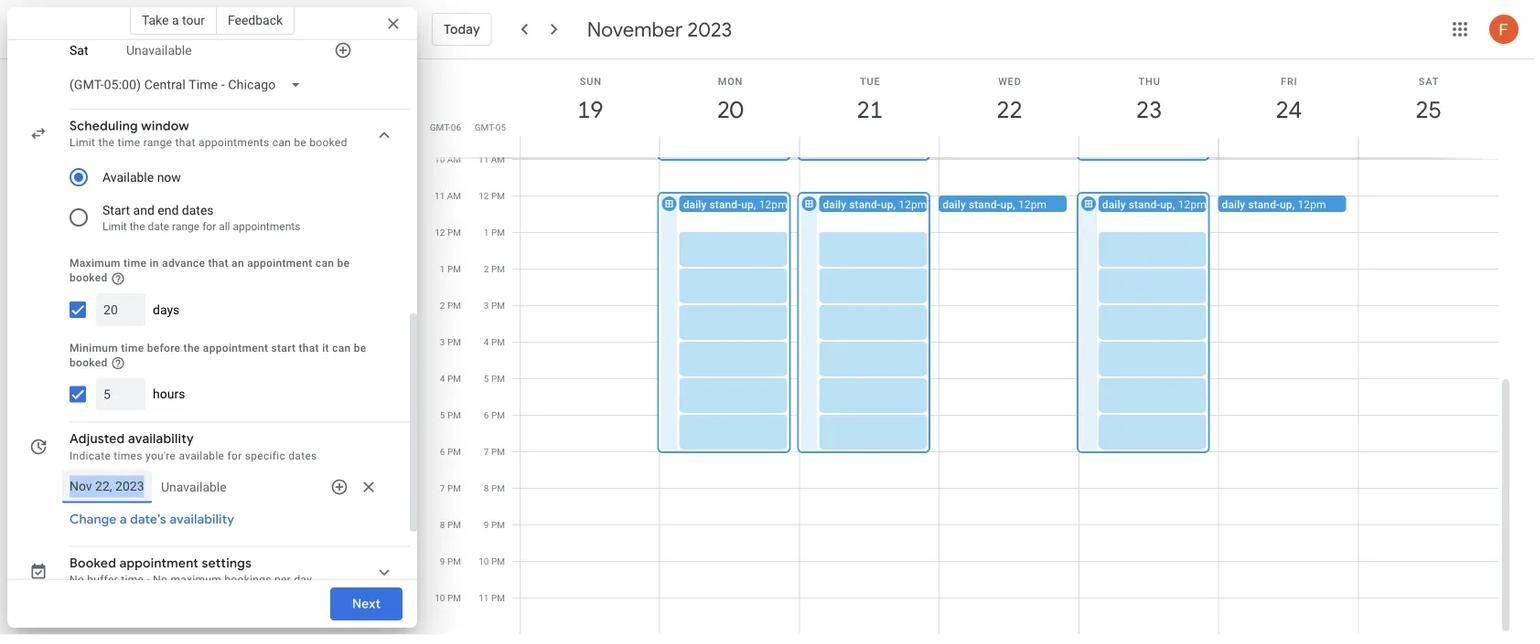Task type: vqa. For each thing, say whether or not it's contained in the screenshot.
left "that"
yes



Task type: describe. For each thing, give the bounding box(es) containing it.
sun 19
[[576, 75, 602, 125]]

22
[[996, 95, 1022, 125]]

1 vertical spatial 11 am
[[435, 190, 461, 201]]

Date text field
[[70, 477, 145, 499]]

change a date's availability
[[70, 513, 234, 529]]

a for change
[[120, 513, 127, 529]]

for inside start and end dates limit the date range for all appointments
[[202, 221, 216, 234]]

·
[[147, 575, 150, 588]]

specific
[[245, 450, 286, 463]]

5 daily from the left
[[1222, 198, 1246, 211]]

can inside maximum time in advance that an appointment can be booked
[[316, 258, 334, 270]]

thu 23
[[1135, 75, 1161, 125]]

gmt-05
[[475, 122, 506, 133]]

1 vertical spatial 5 pm
[[440, 410, 461, 421]]

adjusted
[[70, 432, 125, 449]]

wed 22
[[996, 75, 1022, 125]]

1 horizontal spatial 4
[[484, 337, 489, 348]]

it
[[322, 343, 329, 355]]

0 horizontal spatial 6
[[440, 447, 445, 458]]

0 horizontal spatial 4
[[440, 373, 445, 384]]

2 up from the left
[[881, 198, 894, 211]]

5 12pm from the left
[[1298, 198, 1327, 211]]

0 horizontal spatial 1 pm
[[440, 264, 461, 275]]

gmt- for 05
[[475, 122, 496, 133]]

monday, november 20 element
[[709, 89, 751, 131]]

feedback
[[228, 12, 283, 27]]

date's
[[130, 513, 166, 529]]

per
[[275, 575, 291, 588]]

in
[[150, 258, 159, 270]]

1 vertical spatial 12 pm
[[435, 227, 461, 238]]

0 vertical spatial 7 pm
[[484, 447, 505, 458]]

1 horizontal spatial 8
[[484, 483, 489, 494]]

available now
[[102, 170, 181, 185]]

range inside scheduling window limit the time range that appointments can be booked
[[143, 137, 172, 150]]

tuesday, november 21 element
[[849, 89, 891, 131]]

days
[[153, 303, 180, 318]]

take a tour button
[[130, 5, 217, 35]]

bookings
[[225, 575, 272, 588]]

1 vertical spatial 7
[[440, 483, 445, 494]]

friday, november 24 element
[[1268, 89, 1310, 131]]

2 , from the left
[[894, 198, 896, 211]]

settings
[[202, 557, 252, 573]]

an
[[232, 258, 244, 270]]

0 vertical spatial unavailable
[[126, 43, 192, 58]]

start
[[271, 343, 296, 355]]

0 horizontal spatial 8
[[440, 520, 445, 531]]

1 horizontal spatial 5
[[484, 373, 489, 384]]

times
[[114, 450, 142, 463]]

now
[[157, 170, 181, 185]]

3 up from the left
[[1001, 198, 1013, 211]]

0 horizontal spatial 10 pm
[[435, 593, 461, 604]]

before
[[147, 343, 181, 355]]

maximum
[[70, 258, 121, 270]]

november 2023
[[587, 16, 732, 42]]

time inside scheduling window limit the time range that appointments can be booked
[[118, 137, 140, 150]]

sat 25
[[1415, 75, 1441, 125]]

availability inside change a date's availability button
[[170, 513, 234, 529]]

1 vertical spatial 12
[[435, 227, 445, 238]]

mon 20
[[716, 75, 743, 125]]

1 horizontal spatial 4 pm
[[484, 337, 505, 348]]

mon
[[718, 75, 743, 87]]

0 vertical spatial 12 pm
[[479, 190, 505, 201]]

fri
[[1281, 75, 1298, 87]]

option group containing available now
[[62, 158, 377, 238]]

time inside maximum time in advance that an appointment can be booked
[[124, 258, 147, 270]]

4 , from the left
[[1173, 198, 1176, 211]]

thursday, november 23 element
[[1129, 89, 1171, 131]]

3 stand- from the left
[[969, 198, 1001, 211]]

change a date's availability button
[[62, 504, 242, 537]]

today button
[[432, 7, 492, 51]]

1 vertical spatial 11
[[435, 190, 445, 201]]

advance
[[162, 258, 205, 270]]

1 vertical spatial 6 pm
[[440, 447, 461, 458]]

0 horizontal spatial 9 pm
[[440, 556, 461, 567]]

2 12pm from the left
[[899, 198, 927, 211]]

2023
[[688, 16, 732, 42]]

4 stand- from the left
[[1129, 198, 1161, 211]]

0 horizontal spatial 1
[[440, 264, 445, 275]]

5 daily stand-up , 12pm from the left
[[1222, 198, 1327, 211]]

am down 05
[[491, 154, 505, 165]]

21
[[856, 95, 882, 125]]

am down 10 am
[[447, 190, 461, 201]]

saturday, november 25 element
[[1408, 89, 1450, 131]]

0 horizontal spatial 3
[[440, 337, 445, 348]]

0 vertical spatial 6 pm
[[484, 410, 505, 421]]

19
[[576, 95, 602, 125]]

1 horizontal spatial 11 am
[[479, 154, 505, 165]]

wednesday, november 22 element
[[989, 89, 1031, 131]]

25 column header
[[1358, 59, 1499, 158]]

sun
[[580, 75, 602, 87]]

hours
[[153, 388, 185, 403]]

am down 06
[[447, 154, 461, 165]]

1 vertical spatial 2
[[440, 300, 445, 311]]

you're
[[145, 450, 176, 463]]

1 no from the left
[[70, 575, 84, 588]]

0 horizontal spatial 4 pm
[[440, 373, 461, 384]]

1 vertical spatial 5
[[440, 410, 445, 421]]

3 , from the left
[[1013, 198, 1016, 211]]

19 column header
[[520, 59, 660, 158]]

1 12pm from the left
[[759, 198, 788, 211]]

booked
[[70, 557, 116, 573]]

4 daily stand-up , 12pm from the left
[[1103, 198, 1207, 211]]

change
[[70, 513, 117, 529]]

2 vertical spatial 11
[[479, 593, 489, 604]]

next button
[[330, 583, 403, 627]]

minimum
[[70, 343, 118, 355]]

1 horizontal spatial 5 pm
[[484, 373, 505, 384]]

0 vertical spatial 8 pm
[[484, 483, 505, 494]]

0 horizontal spatial 9
[[440, 556, 445, 567]]

available
[[102, 170, 154, 185]]

the for time
[[184, 343, 200, 355]]

23
[[1135, 95, 1161, 125]]

0 vertical spatial 9 pm
[[484, 520, 505, 531]]

11 pm
[[479, 593, 505, 604]]

a for take
[[172, 12, 179, 27]]

date
[[148, 221, 169, 234]]

buffer
[[87, 575, 118, 588]]

3 daily stand-up , 12pm from the left
[[943, 198, 1047, 211]]

indicate
[[70, 450, 111, 463]]

1 vertical spatial 10
[[479, 556, 489, 567]]

tour
[[182, 12, 205, 27]]

range inside start and end dates limit the date range for all appointments
[[172, 221, 200, 234]]

05
[[496, 122, 506, 133]]

wed
[[999, 75, 1022, 87]]

1 horizontal spatial 1 pm
[[484, 227, 505, 238]]

0 vertical spatial 2 pm
[[484, 264, 505, 275]]

25
[[1415, 95, 1441, 125]]

take a tour
[[142, 12, 205, 27]]

0 vertical spatial 1
[[484, 227, 489, 238]]

end
[[158, 203, 179, 218]]



Task type: locate. For each thing, give the bounding box(es) containing it.
be inside the minimum time before the appointment start that it can be booked
[[354, 343, 367, 355]]

appointments inside scheduling window limit the time range that appointments can be booked
[[199, 137, 269, 150]]

0 vertical spatial sat
[[70, 43, 88, 58]]

the inside start and end dates limit the date range for all appointments
[[130, 221, 145, 234]]

0 vertical spatial a
[[172, 12, 179, 27]]

unavailable down available on the bottom of the page
[[161, 480, 227, 495]]

dates
[[182, 203, 214, 218], [288, 450, 317, 463]]

1 horizontal spatial 3 pm
[[484, 300, 505, 311]]

can inside the minimum time before the appointment start that it can be booked
[[332, 343, 351, 355]]

2 vertical spatial that
[[299, 343, 319, 355]]

10 left 11 pm
[[435, 593, 445, 604]]

1 horizontal spatial for
[[227, 450, 242, 463]]

0 vertical spatial 5
[[484, 373, 489, 384]]

0 horizontal spatial a
[[120, 513, 127, 529]]

appointments inside start and end dates limit the date range for all appointments
[[233, 221, 301, 234]]

1 horizontal spatial 9
[[484, 520, 489, 531]]

1 vertical spatial 2 pm
[[440, 300, 461, 311]]

3 12pm from the left
[[1019, 198, 1047, 211]]

0 vertical spatial the
[[98, 137, 115, 150]]

2 gmt- from the left
[[475, 122, 496, 133]]

1 horizontal spatial no
[[153, 575, 168, 588]]

be inside maximum time in advance that an appointment can be booked
[[337, 258, 350, 270]]

be for time
[[354, 343, 367, 355]]

next
[[352, 597, 381, 613]]

be for window
[[294, 137, 307, 150]]

sat for sat
[[70, 43, 88, 58]]

0 vertical spatial 11 am
[[479, 154, 505, 165]]

1 vertical spatial 3 pm
[[440, 337, 461, 348]]

20 column header
[[660, 59, 800, 158]]

gmt- up 10 am
[[430, 122, 451, 133]]

available
[[179, 450, 224, 463]]

no down booked at the bottom left of the page
[[70, 575, 84, 588]]

the
[[98, 137, 115, 150], [130, 221, 145, 234], [184, 343, 200, 355]]

time left ·
[[121, 575, 144, 588]]

sunday, november 19 element
[[570, 89, 612, 131]]

dates right end
[[182, 203, 214, 218]]

that for window
[[175, 137, 196, 150]]

sat inside sat 25
[[1419, 75, 1440, 87]]

1 gmt- from the left
[[430, 122, 451, 133]]

2 pm
[[484, 264, 505, 275], [440, 300, 461, 311]]

november
[[587, 16, 683, 42]]

maximum time in advance that an appointment can be booked
[[70, 258, 350, 285]]

0 vertical spatial 9
[[484, 520, 489, 531]]

time left in
[[124, 258, 147, 270]]

5 , from the left
[[1293, 198, 1295, 211]]

8 pm
[[484, 483, 505, 494], [440, 520, 461, 531]]

appointments right all
[[233, 221, 301, 234]]

0 vertical spatial be
[[294, 137, 307, 150]]

appointment inside the minimum time before the appointment start that it can be booked
[[203, 343, 268, 355]]

0 horizontal spatial 5
[[440, 410, 445, 421]]

start and end dates limit the date range for all appointments
[[102, 203, 301, 234]]

23 column header
[[1079, 59, 1219, 158]]

0 vertical spatial 6
[[484, 410, 489, 421]]

booked inside scheduling window limit the time range that appointments can be booked
[[310, 137, 347, 150]]

tue
[[860, 75, 881, 87]]

06
[[451, 122, 461, 133]]

2 stand- from the left
[[849, 198, 881, 211]]

time down the scheduling
[[118, 137, 140, 150]]

scheduling window limit the time range that appointments can be booked
[[70, 119, 347, 150]]

1 , from the left
[[754, 198, 756, 211]]

range down end
[[172, 221, 200, 234]]

pm
[[491, 190, 505, 201], [447, 227, 461, 238], [491, 227, 505, 238], [447, 264, 461, 275], [491, 264, 505, 275], [447, 300, 461, 311], [491, 300, 505, 311], [447, 337, 461, 348], [491, 337, 505, 348], [447, 373, 461, 384], [491, 373, 505, 384], [447, 410, 461, 421], [491, 410, 505, 421], [447, 447, 461, 458], [491, 447, 505, 458], [447, 483, 461, 494], [491, 483, 505, 494], [447, 520, 461, 531], [491, 520, 505, 531], [447, 556, 461, 567], [491, 556, 505, 567], [447, 593, 461, 604], [491, 593, 505, 604]]

and
[[133, 203, 155, 218]]

1 vertical spatial appointments
[[233, 221, 301, 234]]

7 pm
[[484, 447, 505, 458], [440, 483, 461, 494]]

1 horizontal spatial 1
[[484, 227, 489, 238]]

1 horizontal spatial 6
[[484, 410, 489, 421]]

0 horizontal spatial 5 pm
[[440, 410, 461, 421]]

22 column header
[[939, 59, 1080, 158]]

can
[[272, 137, 291, 150], [316, 258, 334, 270], [332, 343, 351, 355]]

2 daily from the left
[[823, 198, 847, 211]]

daily stand-up , 12pm
[[683, 198, 788, 211], [823, 198, 927, 211], [943, 198, 1047, 211], [1103, 198, 1207, 211], [1222, 198, 1327, 211]]

0 vertical spatial 3
[[484, 300, 489, 311]]

4
[[484, 337, 489, 348], [440, 373, 445, 384]]

range
[[143, 137, 172, 150], [172, 221, 200, 234]]

12pm
[[759, 198, 788, 211], [899, 198, 927, 211], [1019, 198, 1047, 211], [1178, 198, 1207, 211], [1298, 198, 1327, 211]]

10 pm up 11 pm
[[479, 556, 505, 567]]

the down the scheduling
[[98, 137, 115, 150]]

that inside the minimum time before the appointment start that it can be booked
[[299, 343, 319, 355]]

1 horizontal spatial limit
[[102, 221, 127, 234]]

limit
[[70, 137, 95, 150], [102, 221, 127, 234]]

minimum time before the appointment start that it can be booked
[[70, 343, 367, 370]]

1 horizontal spatial 8 pm
[[484, 483, 505, 494]]

11 am down gmt-05
[[479, 154, 505, 165]]

10 down gmt-06
[[435, 154, 445, 165]]

today
[[444, 21, 480, 38]]

unavailable down the take
[[126, 43, 192, 58]]

2 horizontal spatial that
[[299, 343, 319, 355]]

the down and
[[130, 221, 145, 234]]

gmt-
[[430, 122, 451, 133], [475, 122, 496, 133]]

appointment up ·
[[120, 557, 199, 573]]

1 vertical spatial that
[[208, 258, 229, 270]]

21 column header
[[799, 59, 940, 158]]

0 horizontal spatial 7 pm
[[440, 483, 461, 494]]

1 horizontal spatial 2
[[484, 264, 489, 275]]

1 vertical spatial a
[[120, 513, 127, 529]]

for left the specific
[[227, 450, 242, 463]]

2 daily stand-up , 12pm from the left
[[823, 198, 927, 211]]

limit inside start and end dates limit the date range for all appointments
[[102, 221, 127, 234]]

start
[[102, 203, 130, 218]]

unavailable
[[126, 43, 192, 58], [161, 480, 227, 495]]

0 vertical spatial 7
[[484, 447, 489, 458]]

1 horizontal spatial 3
[[484, 300, 489, 311]]

20
[[716, 95, 742, 125]]

maximum
[[171, 575, 222, 588]]

window
[[141, 119, 189, 135]]

booked for time
[[70, 357, 108, 370]]

for left all
[[202, 221, 216, 234]]

3
[[484, 300, 489, 311], [440, 337, 445, 348]]

1 up from the left
[[741, 198, 754, 211]]

11 am down 10 am
[[435, 190, 461, 201]]

appointment inside maximum time in advance that an appointment can be booked
[[247, 258, 313, 270]]

1 vertical spatial 1 pm
[[440, 264, 461, 275]]

time inside booked appointment settings no buffer time · no maximum bookings per day
[[121, 575, 144, 588]]

1 vertical spatial sat
[[1419, 75, 1440, 87]]

up
[[741, 198, 754, 211], [881, 198, 894, 211], [1001, 198, 1013, 211], [1161, 198, 1173, 211], [1280, 198, 1293, 211]]

1 vertical spatial be
[[337, 258, 350, 270]]

time inside the minimum time before the appointment start that it can be booked
[[121, 343, 144, 355]]

a left tour
[[172, 12, 179, 27]]

thu
[[1139, 75, 1161, 87]]

1 vertical spatial unavailable
[[161, 480, 227, 495]]

None field
[[62, 69, 316, 102]]

gmt- for 06
[[430, 122, 451, 133]]

can for time
[[332, 343, 351, 355]]

4 up from the left
[[1161, 198, 1173, 211]]

dates inside start and end dates limit the date range for all appointments
[[182, 203, 214, 218]]

4 pm
[[484, 337, 505, 348], [440, 373, 461, 384]]

2 vertical spatial 10
[[435, 593, 445, 604]]

2 vertical spatial appointment
[[120, 557, 199, 573]]

24 column header
[[1219, 59, 1359, 158]]

can for window
[[272, 137, 291, 150]]

0 horizontal spatial dates
[[182, 203, 214, 218]]

booked inside the minimum time before the appointment start that it can be booked
[[70, 357, 108, 370]]

that inside scheduling window limit the time range that appointments can be booked
[[175, 137, 196, 150]]

take
[[142, 12, 169, 27]]

0 vertical spatial booked
[[310, 137, 347, 150]]

12 pm down 10 am
[[435, 227, 461, 238]]

feedback button
[[217, 5, 295, 35]]

the inside scheduling window limit the time range that appointments can be booked
[[98, 137, 115, 150]]

1 vertical spatial 8 pm
[[440, 520, 461, 531]]

fri 24
[[1275, 75, 1301, 125]]

appointment inside booked appointment settings no buffer time · no maximum bookings per day
[[120, 557, 199, 573]]

appointment left start
[[203, 343, 268, 355]]

2 no from the left
[[153, 575, 168, 588]]

1 horizontal spatial dates
[[288, 450, 317, 463]]

5 stand- from the left
[[1249, 198, 1280, 211]]

a inside button
[[120, 513, 127, 529]]

dates inside the adjusted availability indicate times you're available for specific dates
[[288, 450, 317, 463]]

1 horizontal spatial a
[[172, 12, 179, 27]]

9
[[484, 520, 489, 531], [440, 556, 445, 567]]

1 horizontal spatial sat
[[1419, 75, 1440, 87]]

10 am
[[435, 154, 461, 165]]

sat for sat 25
[[1419, 75, 1440, 87]]

1 vertical spatial 4 pm
[[440, 373, 461, 384]]

appointment right an
[[247, 258, 313, 270]]

1 vertical spatial 7 pm
[[440, 483, 461, 494]]

the for window
[[98, 137, 115, 150]]

gmt-06
[[430, 122, 461, 133]]

limit down start
[[102, 221, 127, 234]]

1 horizontal spatial that
[[208, 258, 229, 270]]

scheduling
[[70, 119, 138, 135]]

0 horizontal spatial no
[[70, 575, 84, 588]]

0 vertical spatial 12
[[479, 190, 489, 201]]

10 pm left 11 pm
[[435, 593, 461, 604]]

can inside scheduling window limit the time range that appointments can be booked
[[272, 137, 291, 150]]

booked inside maximum time in advance that an appointment can be booked
[[70, 272, 108, 285]]

no right ·
[[153, 575, 168, 588]]

limit down the scheduling
[[70, 137, 95, 150]]

1 vertical spatial 9
[[440, 556, 445, 567]]

12 pm down gmt-05
[[479, 190, 505, 201]]

1 vertical spatial for
[[227, 450, 242, 463]]

a left date's
[[120, 513, 127, 529]]

am
[[447, 154, 461, 165], [491, 154, 505, 165], [447, 190, 461, 201]]

0 vertical spatial 5 pm
[[484, 373, 505, 384]]

1 daily from the left
[[683, 198, 707, 211]]

Maximum days in advance that an appointment can be booked number field
[[103, 294, 138, 327]]

2 horizontal spatial be
[[354, 343, 367, 355]]

availability up settings
[[170, 513, 234, 529]]

0 horizontal spatial 11 am
[[435, 190, 461, 201]]

1 stand- from the left
[[710, 198, 741, 211]]

that for time
[[299, 343, 319, 355]]

4 daily from the left
[[1103, 198, 1126, 211]]

option group
[[62, 158, 377, 238]]

0 horizontal spatial 3 pm
[[440, 337, 461, 348]]

0 vertical spatial 10 pm
[[479, 556, 505, 567]]

0 vertical spatial 10
[[435, 154, 445, 165]]

the inside the minimum time before the appointment start that it can be booked
[[184, 343, 200, 355]]

that inside maximum time in advance that an appointment can be booked
[[208, 258, 229, 270]]

that left it
[[299, 343, 319, 355]]

be inside scheduling window limit the time range that appointments can be booked
[[294, 137, 307, 150]]

availability inside the adjusted availability indicate times you're available for specific dates
[[128, 432, 194, 449]]

sat up the scheduling
[[70, 43, 88, 58]]

0 horizontal spatial limit
[[70, 137, 95, 150]]

4 12pm from the left
[[1178, 198, 1207, 211]]

1 horizontal spatial 12
[[479, 190, 489, 201]]

2 vertical spatial can
[[332, 343, 351, 355]]

8
[[484, 483, 489, 494], [440, 520, 445, 531]]

1 horizontal spatial 12 pm
[[479, 190, 505, 201]]

the right the before
[[184, 343, 200, 355]]

0 horizontal spatial 7
[[440, 483, 445, 494]]

a
[[172, 12, 179, 27], [120, 513, 127, 529]]

0 horizontal spatial be
[[294, 137, 307, 150]]

0 vertical spatial dates
[[182, 203, 214, 218]]

that left an
[[208, 258, 229, 270]]

3 daily from the left
[[943, 198, 966, 211]]

1 horizontal spatial 7 pm
[[484, 447, 505, 458]]

booked appointment settings no buffer time · no maximum bookings per day
[[70, 557, 312, 588]]

12 pm
[[479, 190, 505, 201], [435, 227, 461, 238]]

0 vertical spatial limit
[[70, 137, 95, 150]]

all
[[219, 221, 230, 234]]

2 vertical spatial the
[[184, 343, 200, 355]]

1 vertical spatial availability
[[170, 513, 234, 529]]

range down window
[[143, 137, 172, 150]]

0 vertical spatial 4 pm
[[484, 337, 505, 348]]

5 pm
[[484, 373, 505, 384], [440, 410, 461, 421]]

no
[[70, 575, 84, 588], [153, 575, 168, 588]]

grid
[[425, 59, 1514, 636]]

1 daily stand-up , 12pm from the left
[[683, 198, 788, 211]]

0 vertical spatial 8
[[484, 483, 489, 494]]

gmt- right 06
[[475, 122, 496, 133]]

that down window
[[175, 137, 196, 150]]

0 vertical spatial range
[[143, 137, 172, 150]]

1
[[484, 227, 489, 238], [440, 264, 445, 275]]

1 horizontal spatial 9 pm
[[484, 520, 505, 531]]

1 vertical spatial appointment
[[203, 343, 268, 355]]

sat up saturday, november 25 element
[[1419, 75, 1440, 87]]

5 up from the left
[[1280, 198, 1293, 211]]

0 vertical spatial availability
[[128, 432, 194, 449]]

1 vertical spatial 8
[[440, 520, 445, 531]]

grid containing 19
[[425, 59, 1514, 636]]

tue 21
[[856, 75, 882, 125]]

availability up you're
[[128, 432, 194, 449]]

0 vertical spatial 4
[[484, 337, 489, 348]]

booked for window
[[310, 137, 347, 150]]

limit inside scheduling window limit the time range that appointments can be booked
[[70, 137, 95, 150]]

be
[[294, 137, 307, 150], [337, 258, 350, 270], [354, 343, 367, 355]]

12 down gmt-05
[[479, 190, 489, 201]]

,
[[754, 198, 756, 211], [894, 198, 896, 211], [1013, 198, 1016, 211], [1173, 198, 1176, 211], [1293, 198, 1295, 211]]

daily
[[683, 198, 707, 211], [823, 198, 847, 211], [943, 198, 966, 211], [1103, 198, 1126, 211], [1222, 198, 1246, 211]]

Minimum amount of hours before the start of the appointment that it can be booked number field
[[103, 379, 138, 412]]

adjusted availability indicate times you're available for specific dates
[[70, 432, 317, 463]]

7
[[484, 447, 489, 458], [440, 483, 445, 494]]

booked
[[310, 137, 347, 150], [70, 272, 108, 285], [70, 357, 108, 370]]

1 horizontal spatial gmt-
[[475, 122, 496, 133]]

0 vertical spatial 11
[[479, 154, 489, 165]]

0 vertical spatial can
[[272, 137, 291, 150]]

11 am
[[479, 154, 505, 165], [435, 190, 461, 201]]

day
[[294, 575, 312, 588]]

0 vertical spatial 2
[[484, 264, 489, 275]]

24
[[1275, 95, 1301, 125]]

for inside the adjusted availability indicate times you're available for specific dates
[[227, 450, 242, 463]]

time
[[118, 137, 140, 150], [124, 258, 147, 270], [121, 343, 144, 355], [121, 575, 144, 588]]

1 vertical spatial limit
[[102, 221, 127, 234]]

0 horizontal spatial 8 pm
[[440, 520, 461, 531]]

0 horizontal spatial 2 pm
[[440, 300, 461, 311]]

time left the before
[[121, 343, 144, 355]]

0 horizontal spatial sat
[[70, 43, 88, 58]]

0 horizontal spatial for
[[202, 221, 216, 234]]

12 down 10 am
[[435, 227, 445, 238]]

6
[[484, 410, 489, 421], [440, 447, 445, 458]]

dates right the specific
[[288, 450, 317, 463]]

1 vertical spatial range
[[172, 221, 200, 234]]

appointments up start and end dates limit the date range for all appointments
[[199, 137, 269, 150]]

1 horizontal spatial 10 pm
[[479, 556, 505, 567]]

1 vertical spatial 1
[[440, 264, 445, 275]]

a inside button
[[172, 12, 179, 27]]

10 up 11 pm
[[479, 556, 489, 567]]



